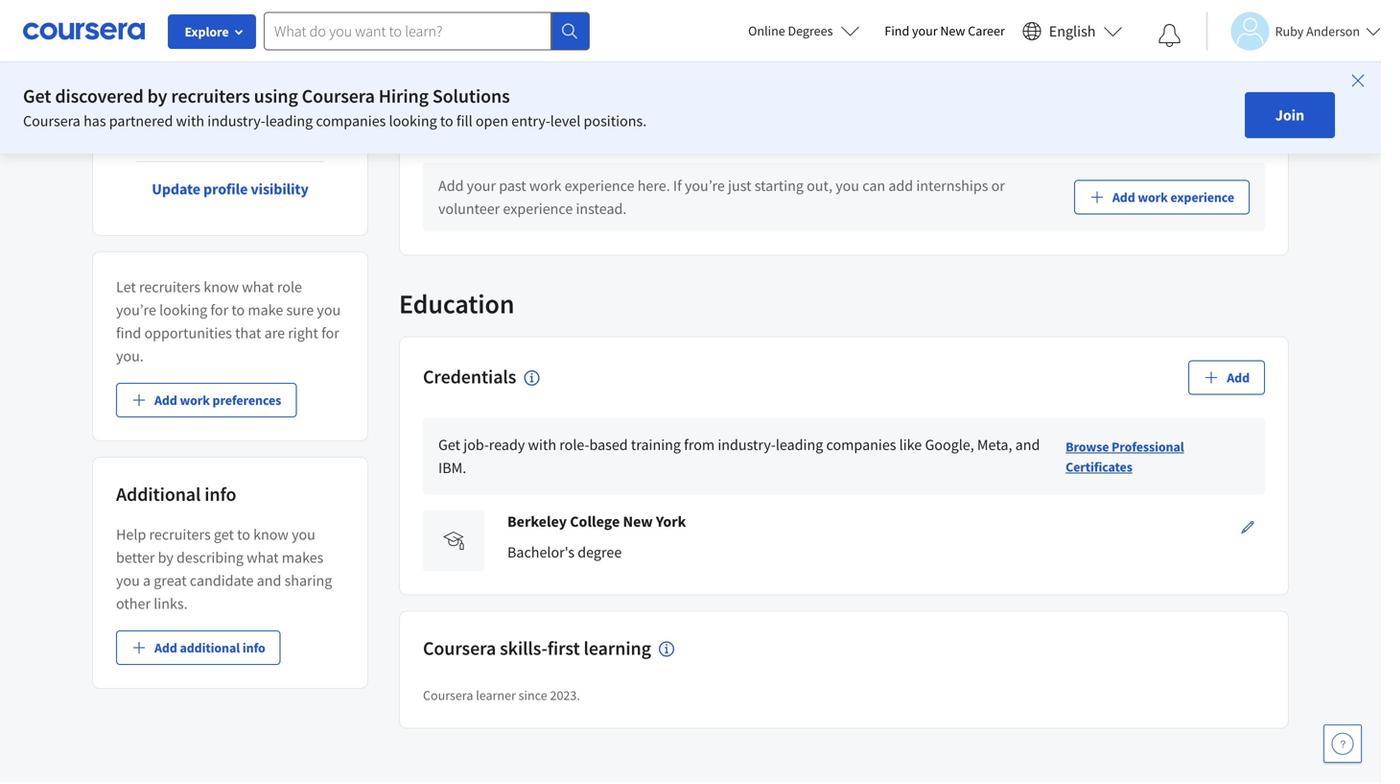 Task type: describe. For each thing, give the bounding box(es) containing it.
preferences
[[213, 392, 281, 409]]

add work preferences button
[[116, 383, 297, 417]]

ruby inside dropdown button
[[1276, 23, 1304, 40]]

help recruiters get to know you better by describing what makes you a great candidate and sharing other links.
[[116, 525, 332, 613]]

history
[[470, 114, 527, 138]]

technical
[[687, 17, 746, 36]]

internships
[[917, 176, 989, 195]]

your for find your new career
[[913, 22, 938, 39]]

if
[[673, 176, 682, 195]]

add work preferences
[[154, 392, 281, 409]]

level
[[551, 111, 581, 131]]

help
[[116, 525, 146, 544]]

add for add additional info
[[154, 639, 177, 656]]

browse professional certificates link
[[1066, 438, 1185, 475]]

other
[[116, 594, 151, 613]]

and inside the help recruiters get to know you better by describing what makes you a great candidate and sharing other links.
[[257, 571, 282, 590]]

update profile visibility
[[152, 179, 309, 199]]

out,
[[807, 176, 833, 195]]

meta,
[[978, 435, 1013, 454]]

skills-
[[500, 636, 548, 660]]

add button
[[1189, 360, 1266, 395]]

by inside 'get discovered by recruiters using coursera hiring solutions coursera has partnered with industry-leading companies looking to fill open entry-level positions.'
[[147, 84, 167, 108]]

know inside the help recruiters get to know you better by describing what makes you a great candidate and sharing other links.
[[253, 525, 289, 544]]

candidate
[[190, 571, 254, 590]]

you for sure
[[317, 300, 341, 320]]

join button
[[1245, 92, 1336, 138]]

that
[[235, 323, 261, 343]]

explore button
[[168, 14, 256, 49]]

link
[[276, 117, 301, 136]]

additional info
[[116, 482, 236, 506]]

new for career
[[941, 22, 966, 39]]

problems.
[[1004, 17, 1069, 36]]

know inside let recruiters know what role you're looking for to make sure you find opportunities that are right for you.
[[204, 277, 239, 297]]

add additional info
[[154, 639, 266, 656]]

1 vertical spatial ruby anderson
[[144, 47, 317, 80]]

right
[[288, 323, 318, 343]]

berkeley
[[508, 512, 567, 531]]

by inside the help recruiters get to know you better by describing what makes you a great candidate and sharing other links.
[[158, 548, 174, 567]]

volunteer
[[439, 199, 500, 218]]

find your new career link
[[876, 19, 1015, 43]]

role
[[277, 277, 302, 297]]

browse projects button
[[1141, 0, 1250, 32]]

2023.
[[550, 687, 580, 704]]

get discovered by recruiters using coursera hiring solutions coursera has partnered with industry-leading companies looking to fill open entry-level positions.
[[23, 84, 647, 131]]

0 horizontal spatial anderson
[[208, 47, 317, 80]]

0 vertical spatial and
[[811, 17, 835, 36]]

work history
[[423, 114, 527, 138]]

you for out,
[[836, 176, 860, 195]]

fill
[[457, 111, 473, 131]]

add projects here to demonstrate your technical expertise and ability to solve real-world problems.
[[439, 17, 1069, 36]]

to inside the help recruiters get to know you better by describing what makes you a great candidate and sharing other links.
[[237, 525, 250, 544]]

instead.
[[576, 199, 627, 218]]

add work experience
[[1113, 188, 1235, 206]]

0 horizontal spatial ruby
[[144, 47, 202, 80]]

solve
[[898, 17, 931, 36]]

find your new career
[[885, 22, 1005, 39]]

to inside let recruiters know what role you're looking for to make sure you find opportunities that are right for you.
[[232, 300, 245, 320]]

ready
[[489, 435, 525, 454]]

you.
[[116, 346, 144, 366]]

positions.
[[584, 111, 647, 131]]

better
[[116, 548, 155, 567]]

partnered
[[109, 111, 173, 131]]

browse for browse projects
[[1149, 6, 1192, 23]]

let recruiters know what role you're looking for to make sure you find opportunities that are right for you.
[[116, 277, 341, 366]]

learning
[[584, 636, 651, 660]]

work
[[423, 114, 466, 138]]

and inside the get job-ready with role-based training from industry-leading companies like google, meta, and ibm.
[[1016, 435, 1041, 454]]

1 horizontal spatial your
[[655, 17, 684, 36]]

browse professional certificates
[[1066, 438, 1185, 475]]

join
[[1276, 106, 1305, 125]]

companies inside 'get discovered by recruiters using coursera hiring solutions coursera has partnered with industry-leading companies looking to fill open entry-level positions.'
[[316, 111, 386, 131]]

opportunities
[[144, 323, 232, 343]]

recruiters inside 'get discovered by recruiters using coursera hiring solutions coursera has partnered with industry-leading companies looking to fill open entry-level positions.'
[[171, 84, 250, 108]]

help center image
[[1332, 732, 1355, 755]]

coursera image
[[23, 16, 145, 46]]

coursera up learner
[[423, 636, 496, 660]]

past
[[499, 176, 527, 195]]

ability
[[839, 17, 879, 36]]

are
[[264, 323, 285, 343]]

work inside "add your past work experience here. if you're just starting out, you can add internships or volunteer experience instead."
[[530, 176, 562, 195]]

credentials
[[423, 365, 517, 389]]

you up makes
[[292, 525, 316, 544]]

coursera left learner
[[423, 687, 473, 704]]

ruby anderson inside dropdown button
[[1276, 23, 1361, 40]]

learner
[[476, 687, 516, 704]]

bachelor's
[[508, 542, 575, 562]]

makes
[[282, 548, 324, 567]]

explore
[[185, 23, 229, 40]]

add for add work preferences
[[154, 392, 177, 409]]

add your past work experience here. if you're just starting out, you can add internships or volunteer experience instead.
[[439, 176, 1005, 218]]

update profile visibility button
[[137, 166, 324, 212]]

coursera learner since 2023.
[[423, 687, 580, 704]]

information about credentials section image
[[524, 370, 540, 386]]

recruiters for know
[[139, 277, 201, 297]]

hiring
[[379, 84, 429, 108]]

world
[[963, 17, 1001, 36]]

update
[[152, 179, 201, 199]]

open
[[476, 111, 509, 131]]

online degrees
[[749, 22, 833, 39]]

college
[[570, 512, 620, 531]]

english button
[[1015, 0, 1131, 62]]

0 horizontal spatial for
[[211, 300, 228, 320]]

share profile link
[[186, 117, 301, 136]]

to right "here"
[[554, 17, 567, 36]]

you for makes
[[116, 571, 140, 590]]

recruiters for get
[[149, 525, 211, 544]]



Task type: vqa. For each thing, say whether or not it's contained in the screenshot.
Earn Your Degree Collection element
no



Task type: locate. For each thing, give the bounding box(es) containing it.
1 vertical spatial by
[[158, 548, 174, 567]]

you left can
[[836, 176, 860, 195]]

1 vertical spatial industry-
[[718, 435, 776, 454]]

0 horizontal spatial with
[[176, 111, 204, 131]]

profile inside share profile link button
[[228, 117, 273, 136]]

to left solve
[[882, 17, 895, 36]]

0 vertical spatial anderson
[[1307, 23, 1361, 40]]

your inside "add your past work experience here. if you're just starting out, you can add internships or volunteer experience instead."
[[467, 176, 496, 195]]

recruiters up describing
[[149, 525, 211, 544]]

get inside the get job-ready with role-based training from industry-leading companies like google, meta, and ibm.
[[439, 435, 461, 454]]

ruby anderson button
[[1207, 12, 1382, 50]]

and left ability
[[811, 17, 835, 36]]

0 horizontal spatial industry-
[[208, 111, 266, 131]]

0 horizontal spatial ruby anderson
[[144, 47, 317, 80]]

0 horizontal spatial browse
[[1066, 438, 1110, 455]]

1 vertical spatial info
[[243, 639, 266, 656]]

new left career
[[941, 22, 966, 39]]

get up ibm.
[[439, 435, 461, 454]]

anderson up the join button at the top right of page
[[1307, 23, 1361, 40]]

here
[[522, 17, 551, 36]]

add
[[889, 176, 914, 195]]

0 horizontal spatial you're
[[116, 300, 156, 320]]

career
[[968, 22, 1005, 39]]

0 horizontal spatial companies
[[316, 111, 386, 131]]

profile left link
[[228, 117, 273, 136]]

1 horizontal spatial work
[[530, 176, 562, 195]]

what left makes
[[247, 548, 279, 567]]

real-
[[934, 17, 963, 36]]

ruby down explore at left
[[144, 47, 202, 80]]

0 vertical spatial browse
[[1149, 6, 1192, 23]]

degree
[[578, 542, 622, 562]]

0 vertical spatial you're
[[685, 176, 725, 195]]

for up opportunities
[[211, 300, 228, 320]]

0 vertical spatial looking
[[389, 111, 437, 131]]

degrees
[[788, 22, 833, 39]]

recruiters up share
[[171, 84, 250, 108]]

you're up find
[[116, 300, 156, 320]]

industry- right from
[[718, 435, 776, 454]]

you inside "add your past work experience here. if you're just starting out, you can add internships or volunteer experience instead."
[[836, 176, 860, 195]]

recruiters inside let recruiters know what role you're looking for to make sure you find opportunities that are right for you.
[[139, 277, 201, 297]]

sharing
[[285, 571, 332, 590]]

sure
[[286, 300, 314, 320]]

2 vertical spatial recruiters
[[149, 525, 211, 544]]

add for add
[[1228, 369, 1250, 386]]

1 horizontal spatial anderson
[[1307, 23, 1361, 40]]

profile inside the "update profile visibility" button
[[203, 179, 248, 199]]

projects
[[1195, 6, 1243, 23]]

1 vertical spatial recruiters
[[139, 277, 201, 297]]

0 vertical spatial get
[[23, 84, 51, 108]]

ruby
[[1276, 23, 1304, 40], [144, 47, 202, 80]]

get left discovered in the left top of the page
[[23, 84, 51, 108]]

starting
[[755, 176, 804, 195]]

add inside "add your past work experience here. if you're just starting out, you can add internships or volunteer experience instead."
[[439, 176, 464, 195]]

and left sharing
[[257, 571, 282, 590]]

1 horizontal spatial for
[[322, 323, 340, 343]]

based
[[590, 435, 628, 454]]

0 horizontal spatial leading
[[266, 111, 313, 131]]

0 vertical spatial ruby
[[1276, 23, 1304, 40]]

1 vertical spatial companies
[[827, 435, 897, 454]]

recruiters inside the help recruiters get to know you better by describing what makes you a great candidate and sharing other links.
[[149, 525, 211, 544]]

with right partnered
[[176, 111, 204, 131]]

leading inside the get job-ready with role-based training from industry-leading companies like google, meta, and ibm.
[[776, 435, 824, 454]]

know up makes
[[253, 525, 289, 544]]

a
[[143, 571, 151, 590]]

can
[[863, 176, 886, 195]]

1 vertical spatial looking
[[159, 300, 207, 320]]

looking down hiring
[[389, 111, 437, 131]]

by up partnered
[[147, 84, 167, 108]]

2 horizontal spatial and
[[1016, 435, 1041, 454]]

to right get
[[237, 525, 250, 544]]

your left technical
[[655, 17, 684, 36]]

1 horizontal spatial info
[[243, 639, 266, 656]]

york
[[656, 512, 687, 531]]

get job-ready with role-based training from industry-leading companies like google, meta, and ibm.
[[439, 435, 1041, 477]]

or
[[992, 176, 1005, 195]]

add for add work experience
[[1113, 188, 1136, 206]]

for right the right
[[322, 323, 340, 343]]

1 horizontal spatial ruby
[[1276, 23, 1304, 40]]

industry- inside 'get discovered by recruiters using coursera hiring solutions coursera has partnered with industry-leading companies looking to fill open entry-level positions.'
[[208, 111, 266, 131]]

share profile link button
[[129, 104, 332, 150]]

projects
[[467, 17, 519, 36]]

info up get
[[205, 482, 236, 506]]

here.
[[638, 176, 670, 195]]

2 vertical spatial and
[[257, 571, 282, 590]]

role-
[[560, 435, 590, 454]]

let
[[116, 277, 136, 297]]

1 vertical spatial browse
[[1066, 438, 1110, 455]]

what inside let recruiters know what role you're looking for to make sure you find opportunities that are right for you.
[[242, 277, 274, 297]]

professional
[[1112, 438, 1185, 455]]

1 horizontal spatial with
[[528, 435, 557, 454]]

looking inside 'get discovered by recruiters using coursera hiring solutions coursera has partnered with industry-leading companies looking to fill open entry-level positions.'
[[389, 111, 437, 131]]

just
[[728, 176, 752, 195]]

new for york
[[623, 512, 653, 531]]

job-
[[464, 435, 489, 454]]

1 vertical spatial with
[[528, 435, 557, 454]]

with left the role-
[[528, 435, 557, 454]]

your for add your past work experience here. if you're just starting out, you can add internships or volunteer experience instead.
[[467, 176, 496, 195]]

you're inside "add your past work experience here. if you're just starting out, you can add internships or volunteer experience instead."
[[685, 176, 725, 195]]

make
[[248, 300, 283, 320]]

information about skills development section image
[[659, 641, 674, 657]]

anderson inside dropdown button
[[1307, 23, 1361, 40]]

1 vertical spatial profile
[[203, 179, 248, 199]]

additional
[[116, 482, 201, 506]]

experience inside button
[[1171, 188, 1235, 206]]

browse up certificates
[[1066, 438, 1110, 455]]

you're
[[685, 176, 725, 195], [116, 300, 156, 320]]

leading
[[266, 111, 313, 131], [776, 435, 824, 454]]

add for add projects here to demonstrate your technical expertise and ability to solve real-world problems.
[[439, 17, 464, 36]]

show notifications image
[[1159, 24, 1182, 47]]

profile for update
[[203, 179, 248, 199]]

looking up opportunities
[[159, 300, 207, 320]]

for
[[211, 300, 228, 320], [322, 323, 340, 343]]

english
[[1050, 22, 1096, 41]]

certificates
[[1066, 458, 1133, 475]]

0 vertical spatial info
[[205, 482, 236, 506]]

0 horizontal spatial and
[[257, 571, 282, 590]]

looking
[[389, 111, 437, 131], [159, 300, 207, 320]]

you're inside let recruiters know what role you're looking for to make sure you find opportunities that are right for you.
[[116, 300, 156, 320]]

has
[[84, 111, 106, 131]]

1 vertical spatial anderson
[[208, 47, 317, 80]]

to left fill
[[440, 111, 454, 131]]

work inside add work experience button
[[1138, 188, 1168, 206]]

None search field
[[264, 12, 590, 50]]

to
[[554, 17, 567, 36], [882, 17, 895, 36], [440, 111, 454, 131], [232, 300, 245, 320], [237, 525, 250, 544]]

get for job-
[[439, 435, 461, 454]]

add work experience button
[[1075, 180, 1250, 214]]

visibility
[[251, 179, 309, 199]]

work
[[530, 176, 562, 195], [1138, 188, 1168, 206], [180, 392, 210, 409]]

1 horizontal spatial companies
[[827, 435, 897, 454]]

what
[[242, 277, 274, 297], [247, 548, 279, 567]]

0 vertical spatial ruby anderson
[[1276, 23, 1361, 40]]

add
[[439, 17, 464, 36], [439, 176, 464, 195], [1113, 188, 1136, 206], [1228, 369, 1250, 386], [154, 392, 177, 409], [154, 639, 177, 656]]

additional
[[180, 639, 240, 656]]

new
[[941, 22, 966, 39], [623, 512, 653, 531]]

demonstrate
[[570, 17, 652, 36]]

What do you want to learn? text field
[[264, 12, 552, 50]]

work inside add work preferences button
[[180, 392, 210, 409]]

1 horizontal spatial browse
[[1149, 6, 1192, 23]]

work for add work experience
[[1138, 188, 1168, 206]]

get inside 'get discovered by recruiters using coursera hiring solutions coursera has partnered with industry-leading companies looking to fill open entry-level positions.'
[[23, 84, 51, 108]]

your
[[655, 17, 684, 36], [913, 22, 938, 39], [467, 176, 496, 195]]

1 horizontal spatial looking
[[389, 111, 437, 131]]

companies down hiring
[[316, 111, 386, 131]]

0 vertical spatial leading
[[266, 111, 313, 131]]

ruby anderson up join
[[1276, 23, 1361, 40]]

you left "a"
[[116, 571, 140, 590]]

0 vertical spatial profile
[[228, 117, 273, 136]]

you're right if
[[685, 176, 725, 195]]

0 horizontal spatial info
[[205, 482, 236, 506]]

solutions
[[433, 84, 510, 108]]

education
[[399, 287, 515, 320]]

0 horizontal spatial looking
[[159, 300, 207, 320]]

you right sure
[[317, 300, 341, 320]]

looking inside let recruiters know what role you're looking for to make sure you find opportunities that are right for you.
[[159, 300, 207, 320]]

1 vertical spatial new
[[623, 512, 653, 531]]

like
[[900, 435, 922, 454]]

1 horizontal spatial new
[[941, 22, 966, 39]]

leading inside 'get discovered by recruiters using coursera hiring solutions coursera has partnered with industry-leading companies looking to fill open entry-level positions.'
[[266, 111, 313, 131]]

first
[[548, 636, 580, 660]]

0 horizontal spatial get
[[23, 84, 51, 108]]

1 horizontal spatial you're
[[685, 176, 725, 195]]

add inside add button
[[1228, 369, 1250, 386]]

by up "great"
[[158, 548, 174, 567]]

describing
[[177, 548, 244, 567]]

1 vertical spatial ruby
[[144, 47, 202, 80]]

and right meta,
[[1016, 435, 1041, 454]]

1 vertical spatial for
[[322, 323, 340, 343]]

ruby anderson
[[1276, 23, 1361, 40], [144, 47, 317, 80]]

0 vertical spatial for
[[211, 300, 228, 320]]

get
[[23, 84, 51, 108], [439, 435, 461, 454]]

profile right the update
[[203, 179, 248, 199]]

2 horizontal spatial work
[[1138, 188, 1168, 206]]

add inside add work experience button
[[1113, 188, 1136, 206]]

coursera skills-first learning
[[423, 636, 651, 660]]

0 vertical spatial industry-
[[208, 111, 266, 131]]

training
[[631, 435, 681, 454]]

online degrees button
[[733, 10, 876, 52]]

1 vertical spatial leading
[[776, 435, 824, 454]]

since
[[519, 687, 548, 704]]

anderson
[[1307, 23, 1361, 40], [208, 47, 317, 80]]

0 vertical spatial by
[[147, 84, 167, 108]]

recruiters right let
[[139, 277, 201, 297]]

discovered
[[55, 84, 144, 108]]

industry- down using
[[208, 111, 266, 131]]

1 vertical spatial and
[[1016, 435, 1041, 454]]

browse up show notifications image at the right of the page
[[1149, 6, 1192, 23]]

0 vertical spatial companies
[[316, 111, 386, 131]]

0 vertical spatial with
[[176, 111, 204, 131]]

1 vertical spatial know
[[253, 525, 289, 544]]

companies inside the get job-ready with role-based training from industry-leading companies like google, meta, and ibm.
[[827, 435, 897, 454]]

0 horizontal spatial work
[[180, 392, 210, 409]]

what up the make
[[242, 277, 274, 297]]

2 horizontal spatial your
[[913, 22, 938, 39]]

1 horizontal spatial industry-
[[718, 435, 776, 454]]

1 horizontal spatial ruby anderson
[[1276, 23, 1361, 40]]

and
[[811, 17, 835, 36], [1016, 435, 1041, 454], [257, 571, 282, 590]]

0 vertical spatial what
[[242, 277, 274, 297]]

info inside button
[[243, 639, 266, 656]]

ruby right projects at the right
[[1276, 23, 1304, 40]]

recruiters
[[171, 84, 250, 108], [139, 277, 201, 297], [149, 525, 211, 544]]

edit details for bachelor's degree  in majorname at berkeley college new york. image
[[1241, 519, 1256, 535]]

with inside 'get discovered by recruiters using coursera hiring solutions coursera has partnered with industry-leading companies looking to fill open entry-level positions.'
[[176, 111, 204, 131]]

0 horizontal spatial know
[[204, 277, 239, 297]]

profile for share
[[228, 117, 273, 136]]

0 horizontal spatial new
[[623, 512, 653, 531]]

your up volunteer
[[467, 176, 496, 195]]

0 vertical spatial know
[[204, 277, 239, 297]]

1 vertical spatial what
[[247, 548, 279, 567]]

companies left the like
[[827, 435, 897, 454]]

ibm.
[[439, 458, 467, 477]]

1 horizontal spatial know
[[253, 525, 289, 544]]

0 vertical spatial new
[[941, 22, 966, 39]]

add inside add work preferences button
[[154, 392, 177, 409]]

browse inside browse professional certificates
[[1066, 438, 1110, 455]]

1 horizontal spatial leading
[[776, 435, 824, 454]]

berkeley college new york
[[508, 512, 687, 531]]

industry-
[[208, 111, 266, 131], [718, 435, 776, 454]]

to inside 'get discovered by recruiters using coursera hiring solutions coursera has partnered with industry-leading companies looking to fill open entry-level positions.'
[[440, 111, 454, 131]]

browse inside button
[[1149, 6, 1192, 23]]

1 vertical spatial get
[[439, 435, 461, 454]]

ruby anderson down explore at left
[[144, 47, 317, 80]]

entry-
[[512, 111, 551, 131]]

using
[[254, 84, 298, 108]]

google,
[[925, 435, 975, 454]]

with inside the get job-ready with role-based training from industry-leading companies like google, meta, and ibm.
[[528, 435, 557, 454]]

1 vertical spatial you're
[[116, 300, 156, 320]]

to up that
[[232, 300, 245, 320]]

coursera left has
[[23, 111, 80, 131]]

browse projects
[[1149, 6, 1243, 23]]

0 horizontal spatial your
[[467, 176, 496, 195]]

get for discovered
[[23, 84, 51, 108]]

your right find
[[913, 22, 938, 39]]

add for add your past work experience here. if you're just starting out, you can add internships or volunteer experience instead.
[[439, 176, 464, 195]]

add inside add additional info button
[[154, 639, 177, 656]]

info right additional
[[243, 639, 266, 656]]

0 vertical spatial recruiters
[[171, 84, 250, 108]]

know up that
[[204, 277, 239, 297]]

new left york
[[623, 512, 653, 531]]

industry- inside the get job-ready with role-based training from industry-leading companies like google, meta, and ibm.
[[718, 435, 776, 454]]

what inside the help recruiters get to know you better by describing what makes you a great candidate and sharing other links.
[[247, 548, 279, 567]]

anderson up using
[[208, 47, 317, 80]]

work for add work preferences
[[180, 392, 210, 409]]

coursera right using
[[302, 84, 375, 108]]

you inside let recruiters know what role you're looking for to make sure you find opportunities that are right for you.
[[317, 300, 341, 320]]

1 horizontal spatial and
[[811, 17, 835, 36]]

expertise
[[749, 17, 808, 36]]

browse for browse professional certificates
[[1066, 438, 1110, 455]]

from
[[684, 435, 715, 454]]

info
[[205, 482, 236, 506], [243, 639, 266, 656]]

1 horizontal spatial get
[[439, 435, 461, 454]]



